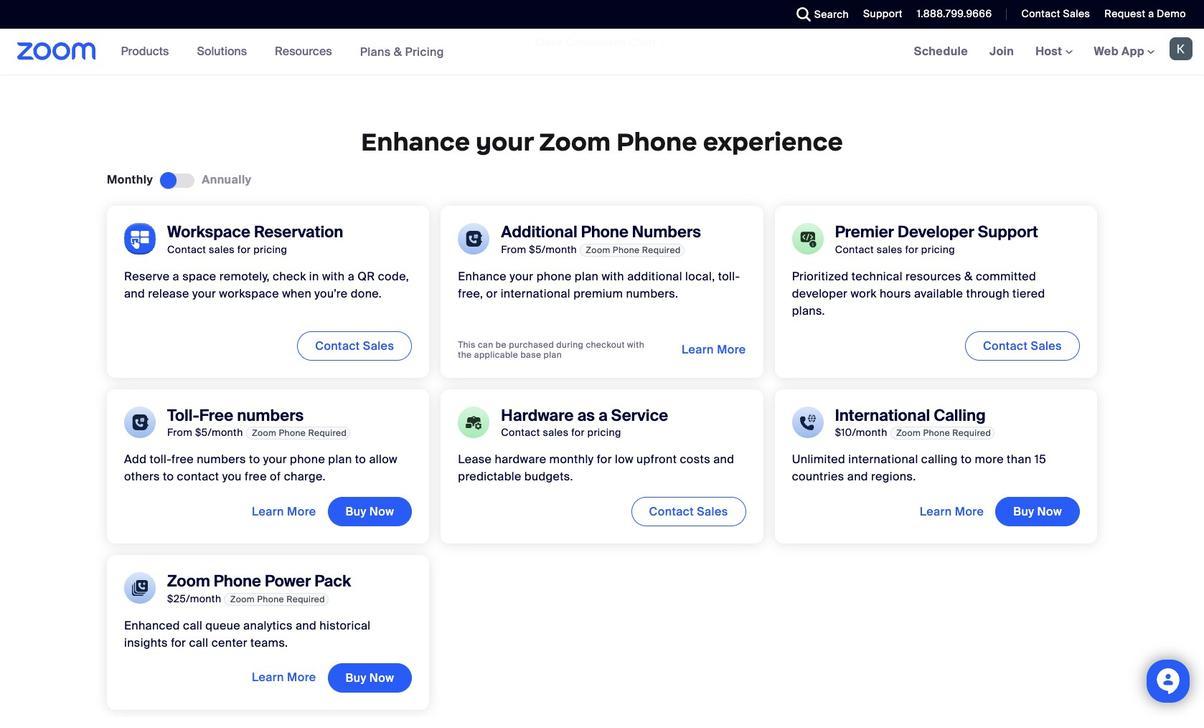 Task type: locate. For each thing, give the bounding box(es) containing it.
plan inside this can be purchased during checkout with the applicable base plan
[[544, 350, 562, 361]]

contact sales for workspace reservation
[[315, 338, 394, 353]]

more for international calling
[[955, 504, 984, 519]]

with up premium
[[602, 269, 624, 284]]

when
[[282, 286, 312, 301]]

learn more for zoom phone power pack
[[252, 670, 316, 685]]

numbers up add toll-free numbers to your phone plan to allow others to contact you free of charge.
[[237, 405, 304, 426]]

learn more button for international calling
[[920, 497, 984, 527]]

numbers
[[237, 405, 304, 426], [197, 452, 246, 467]]

you
[[222, 469, 242, 484]]

regions.
[[871, 469, 916, 484]]

and
[[124, 286, 145, 301], [713, 452, 734, 467], [847, 469, 868, 484], [296, 618, 317, 633]]

from inside additional phone numbers from $5/month zoom phone required
[[501, 243, 526, 256]]

web app button
[[1094, 44, 1155, 59]]

for up remotely,
[[237, 243, 251, 256]]

included image up join
[[977, 9, 996, 26]]

now down historical
[[369, 671, 394, 686]]

required for toll-free numbers
[[308, 428, 347, 439]]

2 horizontal spatial plan
[[575, 269, 599, 284]]

contact down the upfront
[[649, 504, 694, 520]]

applicable
[[474, 350, 518, 361]]

contact down hardware
[[501, 426, 540, 439]]

your inside reserve a space remotely, check in with a qr code, and release your workspace when you're done.
[[192, 286, 216, 301]]

free
[[199, 405, 233, 426]]

for
[[237, 243, 251, 256], [905, 243, 919, 256], [571, 426, 585, 439], [597, 452, 612, 467], [171, 635, 186, 651]]

to left more
[[961, 452, 972, 467]]

search button
[[785, 0, 852, 29]]

1 horizontal spatial sales
[[543, 426, 569, 439]]

0 horizontal spatial toll-
[[150, 452, 172, 467]]

international
[[835, 405, 930, 426]]

1 vertical spatial &
[[964, 269, 973, 284]]

0 horizontal spatial &
[[394, 44, 402, 59]]

to inside unlimited international calling to more than 15 countries and regions.
[[961, 452, 972, 467]]

additional
[[627, 269, 682, 284]]

with
[[322, 269, 345, 284], [602, 269, 624, 284], [627, 339, 644, 351]]

host
[[1035, 44, 1065, 59]]

contact
[[1021, 7, 1060, 20], [167, 243, 206, 256], [835, 243, 874, 256], [315, 338, 360, 353], [983, 338, 1028, 353], [501, 426, 540, 439], [649, 504, 694, 520]]

1 horizontal spatial support
[[978, 222, 1038, 243]]

buy now link for toll-free numbers
[[328, 497, 412, 527]]

this
[[458, 339, 476, 351]]

support right search
[[863, 7, 903, 20]]

1 horizontal spatial &
[[964, 269, 973, 284]]

& right plans
[[394, 44, 402, 59]]

learn more
[[682, 342, 746, 358], [252, 504, 316, 519], [920, 504, 984, 519], [252, 670, 316, 685]]

0 vertical spatial toll-
[[718, 269, 740, 284]]

1 vertical spatial numbers
[[197, 452, 246, 467]]

with up you're
[[322, 269, 345, 284]]

contact down the workspace
[[167, 243, 206, 256]]

now down allow
[[369, 504, 394, 520]]

annually
[[202, 172, 252, 187]]

contact down through
[[983, 338, 1028, 353]]

sales down the workspace
[[209, 243, 235, 256]]

2 horizontal spatial pricing
[[921, 243, 955, 256]]

from for additional phone numbers
[[501, 243, 526, 256]]

sales up technical
[[877, 243, 903, 256]]

enhance
[[361, 126, 470, 158], [458, 269, 507, 284]]

buy now down allow
[[346, 504, 394, 520]]

comparison
[[566, 36, 626, 49]]

now down the 15 on the bottom of page
[[1037, 504, 1062, 520]]

required for zoom phone power pack
[[286, 594, 325, 605]]

call down '$25/month'
[[183, 618, 202, 633]]

and inside "enhanced call queue analytics and historical insights for call center teams."
[[296, 618, 317, 633]]

historical
[[320, 618, 371, 633]]

unlimited international calling to more than 15 countries and regions.
[[792, 452, 1046, 484]]

and right costs
[[713, 452, 734, 467]]

for left low
[[597, 452, 612, 467]]

more
[[717, 342, 746, 358], [287, 504, 316, 519], [955, 504, 984, 519], [287, 670, 316, 685]]

required inside zoom phone power pack $25/month zoom phone required
[[286, 594, 325, 605]]

0 horizontal spatial support
[[863, 7, 903, 20]]

1 horizontal spatial included image
[[785, 9, 804, 26]]

sales down costs
[[697, 504, 728, 520]]

a inside hardware as a service contact sales for pricing
[[598, 405, 608, 426]]

1 vertical spatial phone
[[290, 452, 325, 467]]

and inside reserve a space remotely, check in with a qr code, and release your workspace when you're done.
[[124, 286, 145, 301]]

your inside enhance your phone plan with additional local, toll- free, or international premium numbers.
[[510, 269, 533, 284]]

15
[[1035, 452, 1046, 467]]

included image left search
[[785, 9, 804, 26]]

sales down tiered
[[1031, 338, 1062, 353]]

hardware
[[495, 452, 546, 467]]

international right 'or'
[[501, 286, 570, 301]]

a right as
[[598, 405, 608, 426]]

1 horizontal spatial from
[[501, 243, 526, 256]]

0 vertical spatial $5/month
[[529, 243, 577, 256]]

enhanced
[[124, 618, 180, 633]]

1 horizontal spatial plan
[[544, 350, 562, 361]]

0 vertical spatial free
[[172, 452, 194, 467]]

learn
[[682, 342, 714, 358], [252, 504, 284, 519], [920, 504, 952, 519], [252, 670, 284, 685]]

phone inside international calling $10/month zoom phone required
[[923, 428, 950, 439]]

plan left allow
[[328, 452, 352, 467]]

required up charge.
[[308, 428, 347, 439]]

required inside international calling $10/month zoom phone required
[[952, 428, 991, 439]]

meetings navigation
[[903, 29, 1204, 75]]

required inside toll-free numbers from $5/month zoom phone required
[[308, 428, 347, 439]]

contact sales
[[1021, 7, 1090, 20], [315, 338, 394, 353], [983, 338, 1062, 353], [649, 504, 728, 520]]

1 horizontal spatial international
[[848, 452, 918, 467]]

numbers inside toll-free numbers from $5/month zoom phone required
[[237, 405, 304, 426]]

premium
[[573, 286, 623, 301]]

support up committed
[[978, 222, 1038, 243]]

zoom inside toll-free numbers from $5/month zoom phone required
[[252, 428, 276, 439]]

international
[[501, 286, 570, 301], [848, 452, 918, 467]]

contact up 'host'
[[1021, 7, 1060, 20]]

international up regions.
[[848, 452, 918, 467]]

app
[[1122, 44, 1144, 59]]

learn for international calling
[[920, 504, 952, 519]]

included image
[[400, 9, 419, 26]]

a
[[1148, 7, 1154, 20], [173, 269, 179, 284], [348, 269, 355, 284], [598, 405, 608, 426]]

enhance inside enhance your phone plan with additional local, toll- free, or international premium numbers.
[[458, 269, 507, 284]]

for inside "enhanced call queue analytics and historical insights for call center teams."
[[171, 635, 186, 651]]

pricing down developer
[[921, 243, 955, 256]]

international inside enhance your phone plan with additional local, toll- free, or international premium numbers.
[[501, 286, 570, 301]]

0 horizontal spatial $5/month
[[195, 426, 243, 439]]

1 vertical spatial free
[[245, 469, 267, 484]]

required down numbers
[[642, 244, 681, 256]]

space
[[182, 269, 216, 284]]

than
[[1007, 452, 1032, 467]]

0 horizontal spatial with
[[322, 269, 345, 284]]

code,
[[378, 269, 409, 284]]

0 vertical spatial international
[[501, 286, 570, 301]]

included image up close comparison chart
[[593, 9, 611, 26]]

for inside workspace reservation contact sales for pricing
[[237, 243, 251, 256]]

phone inside toll-free numbers from $5/month zoom phone required
[[279, 428, 306, 439]]

0 vertical spatial numbers
[[237, 405, 304, 426]]

charge.
[[284, 469, 326, 484]]

close
[[535, 36, 563, 49]]

contact down "premier"
[[835, 243, 874, 256]]

workspace reservation contact sales for pricing
[[167, 222, 343, 256]]

1 vertical spatial plan
[[544, 350, 562, 361]]

$5/month for free
[[195, 426, 243, 439]]

buy now down historical
[[346, 671, 394, 686]]

buy now link
[[328, 497, 412, 527], [995, 497, 1080, 527], [328, 663, 412, 693]]

a left demo
[[1148, 7, 1154, 20]]

sales inside hardware as a service contact sales for pricing
[[543, 426, 569, 439]]

numbers up you in the left of the page
[[197, 452, 246, 467]]

0 vertical spatial &
[[394, 44, 402, 59]]

1 horizontal spatial pricing
[[587, 426, 621, 439]]

toll- right add
[[150, 452, 172, 467]]

costs
[[680, 452, 710, 467]]

1 vertical spatial international
[[848, 452, 918, 467]]

buy now link down historical
[[328, 663, 412, 693]]

0 horizontal spatial plan
[[328, 452, 352, 467]]

sales down hardware
[[543, 426, 569, 439]]

checkout
[[586, 339, 625, 351]]

0 vertical spatial support
[[863, 7, 903, 20]]

buy now down the 15 on the bottom of page
[[1013, 504, 1062, 520]]

required inside additional phone numbers from $5/month zoom phone required
[[642, 244, 681, 256]]

banner
[[0, 29, 1204, 75]]

phone up charge.
[[290, 452, 325, 467]]

0 horizontal spatial phone
[[290, 452, 325, 467]]

unlimited
[[792, 452, 845, 467]]

sales for hardware as a service
[[697, 504, 728, 520]]

and right analytics
[[296, 618, 317, 633]]

1 vertical spatial toll-
[[150, 452, 172, 467]]

free left of
[[245, 469, 267, 484]]

$5/month down additional
[[529, 243, 577, 256]]

from
[[501, 243, 526, 256], [167, 426, 192, 439]]

0 horizontal spatial from
[[167, 426, 192, 439]]

buy now link down the 15 on the bottom of page
[[995, 497, 1080, 527]]

plan up premium
[[575, 269, 599, 284]]

sales down done.
[[363, 338, 394, 353]]

0 horizontal spatial sales
[[209, 243, 235, 256]]

for down enhanced
[[171, 635, 186, 651]]

profile picture image
[[1170, 37, 1193, 60]]

contact sales down done.
[[315, 338, 394, 353]]

$5/month
[[529, 243, 577, 256], [195, 426, 243, 439]]

sales
[[1063, 7, 1090, 20], [363, 338, 394, 353], [1031, 338, 1062, 353], [697, 504, 728, 520]]

request
[[1105, 7, 1145, 20]]

pricing
[[253, 243, 287, 256], [921, 243, 955, 256], [587, 426, 621, 439]]

0 vertical spatial phone
[[536, 269, 572, 284]]

1 vertical spatial support
[[978, 222, 1038, 243]]

products button
[[121, 29, 175, 75]]

$5/month down free
[[195, 426, 243, 439]]

$5/month inside additional phone numbers from $5/month zoom phone required
[[529, 243, 577, 256]]

required down "power"
[[286, 594, 325, 605]]

buy for toll-free numbers
[[346, 504, 366, 520]]

for down developer
[[905, 243, 919, 256]]

from down toll-
[[167, 426, 192, 439]]

1 vertical spatial from
[[167, 426, 192, 439]]

2 horizontal spatial sales
[[877, 243, 903, 256]]

toll-free numbers from $5/month zoom phone required
[[167, 405, 347, 439]]

1 horizontal spatial phone
[[536, 269, 572, 284]]

and down reserve
[[124, 286, 145, 301]]

pricing
[[405, 44, 444, 59]]

$5/month for phone
[[529, 243, 577, 256]]

2 horizontal spatial included image
[[977, 9, 996, 26]]

0 horizontal spatial pricing
[[253, 243, 287, 256]]

with right checkout on the top of the page
[[627, 339, 644, 351]]

technical
[[852, 269, 903, 284]]

buy now link for international calling
[[995, 497, 1080, 527]]

1 horizontal spatial with
[[602, 269, 624, 284]]

contact sales link for premier developer support
[[965, 331, 1080, 361]]

from inside toll-free numbers from $5/month zoom phone required
[[167, 426, 192, 439]]

0 horizontal spatial international
[[501, 286, 570, 301]]

to right the others
[[163, 469, 174, 484]]

&
[[394, 44, 402, 59], [964, 269, 973, 284]]

pricing inside hardware as a service contact sales for pricing
[[587, 426, 621, 439]]

from down additional
[[501, 243, 526, 256]]

numbers inside add toll-free numbers to your phone plan to allow others to contact you free of charge.
[[197, 452, 246, 467]]

be
[[496, 339, 507, 351]]

toll- right local,
[[718, 269, 740, 284]]

2 horizontal spatial with
[[627, 339, 644, 351]]

contact inside workspace reservation contact sales for pricing
[[167, 243, 206, 256]]

enhanced call queue analytics and historical insights for call center teams.
[[124, 618, 371, 651]]

1.888.799.9666 button
[[906, 0, 996, 29], [917, 7, 992, 20]]

1 vertical spatial $5/month
[[195, 426, 243, 439]]

international inside unlimited international calling to more than 15 countries and regions.
[[848, 452, 918, 467]]

monthly
[[549, 452, 594, 467]]

product information navigation
[[110, 29, 455, 75]]

0 horizontal spatial included image
[[593, 9, 611, 26]]

contact sales for premier developer support
[[983, 338, 1062, 353]]

numbers.
[[626, 286, 678, 301]]

plan right base
[[544, 350, 562, 361]]

teams.
[[250, 635, 288, 651]]

center
[[211, 635, 247, 651]]

1 vertical spatial enhance
[[458, 269, 507, 284]]

buy now link down allow
[[328, 497, 412, 527]]

0 vertical spatial enhance
[[361, 126, 470, 158]]

call down queue
[[189, 635, 208, 651]]

and left regions.
[[847, 469, 868, 484]]

resources
[[275, 44, 332, 59]]

for down as
[[571, 426, 585, 439]]

contact sales down costs
[[649, 504, 728, 520]]

phone
[[536, 269, 572, 284], [290, 452, 325, 467]]

experience
[[703, 126, 843, 158]]

zoom inside international calling $10/month zoom phone required
[[896, 428, 921, 439]]

buy now for toll-free numbers
[[346, 504, 394, 520]]

request a demo link
[[1094, 0, 1204, 29], [1105, 7, 1186, 20]]

check
[[273, 269, 306, 284]]

phone down additional
[[536, 269, 572, 284]]

sales for premier developer support
[[1031, 338, 1062, 353]]

with inside reserve a space remotely, check in with a qr code, and release your workspace when you're done.
[[322, 269, 345, 284]]

plan inside add toll-free numbers to your phone plan to allow others to contact you free of charge.
[[328, 452, 352, 467]]

support inside premier developer support contact sales for pricing
[[978, 222, 1038, 243]]

the
[[458, 350, 472, 361]]

$5/month inside toll-free numbers from $5/month zoom phone required
[[195, 426, 243, 439]]

contact sales down tiered
[[983, 338, 1062, 353]]

workspace
[[167, 222, 250, 243]]

contact sales up host dropdown button
[[1021, 7, 1090, 20]]

to down toll-free numbers from $5/month zoom phone required
[[249, 452, 260, 467]]

hardware
[[501, 405, 574, 426]]

or
[[486, 286, 498, 301]]

1 horizontal spatial toll-
[[718, 269, 740, 284]]

demo
[[1157, 7, 1186, 20]]

pricing down as
[[587, 426, 621, 439]]

add
[[124, 452, 147, 467]]

2 vertical spatial plan
[[328, 452, 352, 467]]

required down calling
[[952, 428, 991, 439]]

contact inside premier developer support contact sales for pricing
[[835, 243, 874, 256]]

& up through
[[964, 269, 973, 284]]

predictable
[[458, 469, 521, 484]]

can
[[478, 339, 493, 351]]

included image
[[593, 9, 611, 26], [785, 9, 804, 26], [977, 9, 996, 26]]

sales up host dropdown button
[[1063, 7, 1090, 20]]

to left allow
[[355, 452, 366, 467]]

& inside prioritized technical resources & committed developer work hours available through tiered plans.
[[964, 269, 973, 284]]

with inside this can be purchased during checkout with the applicable base plan
[[627, 339, 644, 351]]

pricing up check
[[253, 243, 287, 256]]

0 vertical spatial from
[[501, 243, 526, 256]]

1 horizontal spatial $5/month
[[529, 243, 577, 256]]

learn more for toll-free numbers
[[252, 504, 316, 519]]

prioritized
[[792, 269, 849, 284]]

1 included image from the left
[[593, 9, 611, 26]]

0 vertical spatial plan
[[575, 269, 599, 284]]

your
[[476, 126, 533, 158], [510, 269, 533, 284], [192, 286, 216, 301], [263, 452, 287, 467]]

contact sales for hardware as a service
[[649, 504, 728, 520]]

2 included image from the left
[[785, 9, 804, 26]]

power
[[265, 571, 311, 592]]

free up contact
[[172, 452, 194, 467]]



Task type: vqa. For each thing, say whether or not it's contained in the screenshot.


Task type: describe. For each thing, give the bounding box(es) containing it.
call
[[127, 10, 148, 25]]

host button
[[1035, 44, 1072, 59]]

0 vertical spatial call
[[183, 618, 202, 633]]

and inside lease hardware monthly for low upfront costs and predictable budgets.
[[713, 452, 734, 467]]

$25/month
[[167, 592, 221, 605]]

$10/month
[[835, 426, 887, 439]]

more
[[975, 452, 1004, 467]]

done.
[[351, 286, 382, 301]]

phone inside add toll-free numbers to your phone plan to allow others to contact you free of charge.
[[290, 452, 325, 467]]

in
[[309, 269, 319, 284]]

more for toll-free numbers
[[287, 504, 316, 519]]

pricing inside workspace reservation contact sales for pricing
[[253, 243, 287, 256]]

more for zoom phone power pack
[[287, 670, 316, 685]]

learn more button for zoom phone power pack
[[252, 663, 316, 693]]

chart
[[629, 36, 656, 49]]

learn for toll-free numbers
[[252, 504, 284, 519]]

buy now link for zoom phone power pack
[[328, 663, 412, 693]]

you're
[[315, 286, 348, 301]]

plan inside enhance your phone plan with additional local, toll- free, or international premium numbers.
[[575, 269, 599, 284]]

budgets.
[[524, 469, 573, 484]]

countries
[[792, 469, 844, 484]]

calling
[[921, 452, 958, 467]]

from for toll-free numbers
[[167, 426, 192, 439]]

sales for workspace reservation
[[363, 338, 394, 353]]

web app
[[1094, 44, 1144, 59]]

premier
[[835, 222, 894, 243]]

plans & pricing
[[360, 44, 444, 59]]

enhance your zoom phone experience
[[361, 126, 843, 158]]

upfront
[[636, 452, 677, 467]]

resources button
[[275, 29, 338, 75]]

contact
[[177, 469, 219, 484]]

now for international calling
[[1037, 504, 1062, 520]]

tiered
[[1012, 286, 1045, 301]]

toll- inside add toll-free numbers to your phone plan to allow others to contact you free of charge.
[[150, 452, 172, 467]]

for inside lease hardware monthly for low upfront costs and predictable budgets.
[[597, 452, 612, 467]]

phone inside enhance your phone plan with additional local, toll- free, or international premium numbers.
[[536, 269, 572, 284]]

toll- inside enhance your phone plan with additional local, toll- free, or international premium numbers.
[[718, 269, 740, 284]]

contact down you're
[[315, 338, 360, 353]]

search
[[814, 8, 849, 21]]

base
[[521, 350, 541, 361]]

for inside premier developer support contact sales for pricing
[[905, 243, 919, 256]]

now for toll-free numbers
[[369, 504, 394, 520]]

resources
[[906, 269, 961, 284]]

others
[[124, 469, 160, 484]]

web
[[1094, 44, 1119, 59]]

toll-
[[167, 405, 199, 426]]

enhance your phone plan with additional local, toll- free, or international premium numbers.
[[458, 269, 740, 301]]

& inside product information navigation
[[394, 44, 402, 59]]

now for zoom phone power pack
[[369, 671, 394, 686]]

additional phone numbers from $5/month zoom phone required
[[501, 222, 701, 256]]

remotely,
[[219, 269, 270, 284]]

schedule
[[914, 44, 968, 59]]

developer
[[792, 286, 848, 301]]

international calling $10/month zoom phone required
[[835, 405, 991, 439]]

request a demo
[[1105, 7, 1186, 20]]

hours
[[880, 286, 911, 301]]

banner containing products
[[0, 29, 1204, 75]]

close comparison chart
[[535, 36, 659, 49]]

recording
[[151, 10, 205, 25]]

buy for international calling
[[1013, 504, 1034, 520]]

pricing inside premier developer support contact sales for pricing
[[921, 243, 955, 256]]

local,
[[685, 269, 715, 284]]

your inside add toll-free numbers to your phone plan to allow others to contact you free of charge.
[[263, 452, 287, 467]]

join link
[[979, 29, 1025, 75]]

solutions
[[197, 44, 247, 59]]

contact inside hardware as a service contact sales for pricing
[[501, 426, 540, 439]]

release
[[148, 286, 189, 301]]

contact sales link for workspace reservation
[[297, 331, 412, 361]]

buy now for zoom phone power pack
[[346, 671, 394, 686]]

required for additional phone numbers
[[642, 244, 681, 256]]

pack
[[315, 571, 351, 592]]

through
[[966, 286, 1009, 301]]

learn for zoom phone power pack
[[252, 670, 284, 685]]

of
[[270, 469, 281, 484]]

a up release
[[173, 269, 179, 284]]

this can be purchased during checkout with the applicable base plan
[[458, 339, 644, 361]]

1 vertical spatial call
[[189, 635, 208, 651]]

enhance for enhance your phone plan with additional local, toll- free, or international premium numbers.
[[458, 269, 507, 284]]

zoom logo image
[[17, 42, 96, 60]]

as
[[577, 405, 595, 426]]

insights
[[124, 635, 168, 651]]

with for in
[[322, 269, 345, 284]]

buy now for international calling
[[1013, 504, 1062, 520]]

for inside hardware as a service contact sales for pricing
[[571, 426, 585, 439]]

sales inside premier developer support contact sales for pricing
[[877, 243, 903, 256]]

sales inside workspace reservation contact sales for pricing
[[209, 243, 235, 256]]

1 horizontal spatial free
[[245, 469, 267, 484]]

purchased
[[509, 339, 554, 351]]

learn more for international calling
[[920, 504, 984, 519]]

lease hardware monthly for low upfront costs and predictable budgets.
[[458, 452, 734, 484]]

with inside enhance your phone plan with additional local, toll- free, or international premium numbers.
[[602, 269, 624, 284]]

a left qr
[[348, 269, 355, 284]]

with for checkout
[[627, 339, 644, 351]]

numbers
[[632, 222, 701, 243]]

committed
[[976, 269, 1036, 284]]

free,
[[458, 286, 483, 301]]

developer
[[898, 222, 974, 243]]

additional
[[501, 222, 577, 243]]

contact sales link for hardware as a service
[[631, 497, 746, 527]]

workspace
[[219, 286, 279, 301]]

schedule link
[[903, 29, 979, 75]]

and inside unlimited international calling to more than 15 countries and regions.
[[847, 469, 868, 484]]

calling
[[934, 405, 986, 426]]

enhance for enhance your zoom phone experience
[[361, 126, 470, 158]]

prioritized technical resources & committed developer work hours available through tiered plans.
[[792, 269, 1045, 318]]

service
[[611, 405, 668, 426]]

products
[[121, 44, 169, 59]]

hardware as a service contact sales for pricing
[[501, 405, 668, 439]]

zoom inside additional phone numbers from $5/month zoom phone required
[[586, 244, 610, 256]]

reservation
[[254, 222, 343, 243]]

call recording
[[127, 10, 205, 25]]

plans
[[360, 44, 391, 59]]

reserve a space remotely, check in with a qr code, and release your workspace when you're done.
[[124, 269, 409, 301]]

learn more button for toll-free numbers
[[252, 497, 316, 527]]

allow
[[369, 452, 397, 467]]

join
[[990, 44, 1014, 59]]

3 included image from the left
[[977, 9, 996, 26]]

buy for zoom phone power pack
[[346, 671, 366, 686]]

0 horizontal spatial free
[[172, 452, 194, 467]]



